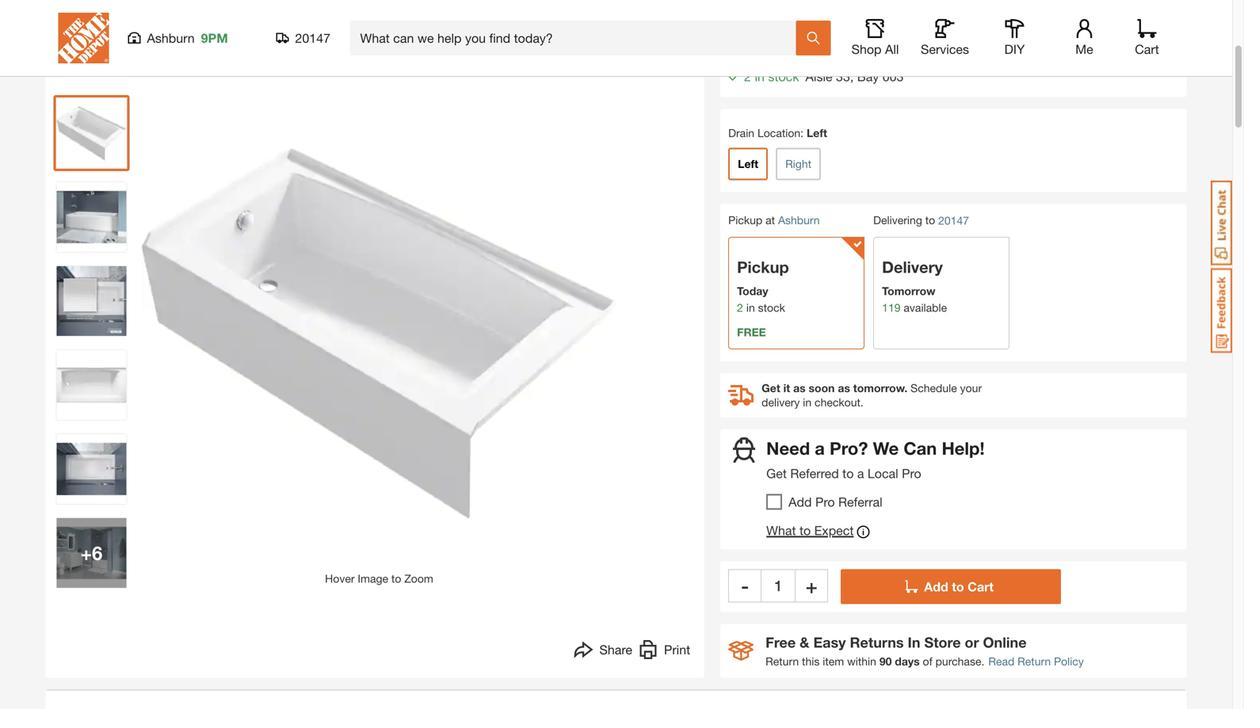 Task type: vqa. For each thing, say whether or not it's contained in the screenshot.
Home Depot Crate Gift Card image
no



Task type: describe. For each thing, give the bounding box(es) containing it.
20147 button
[[276, 30, 331, 46]]

local
[[868, 466, 899, 481]]

in inside pickup today 2 in stock
[[747, 301, 755, 314]]

1 vertical spatial drain
[[729, 126, 755, 139]]

9pm
[[201, 31, 228, 46]]

- button
[[729, 570, 762, 603]]

online
[[984, 634, 1027, 651]]

+ for + 6
[[81, 542, 92, 564]]

to left the zoom
[[392, 572, 402, 585]]

store inside the free & easy returns in store or online return this item within 90 days of purchase. read return policy
[[925, 634, 962, 651]]

need
[[767, 438, 811, 459]]

print button
[[639, 641, 691, 664]]

within
[[848, 655, 877, 668]]

hover image to zoom
[[325, 572, 434, 585]]

referral
[[839, 495, 883, 510]]

2 return from the left
[[1018, 655, 1052, 668]]

1 horizontal spatial left
[[807, 126, 828, 139]]

hand
[[497, 3, 541, 24]]

left inside button
[[738, 157, 759, 170]]

today
[[738, 285, 769, 298]]

&
[[800, 634, 810, 651]]

share
[[600, 643, 633, 658]]

2 as from the left
[[838, 382, 851, 395]]

schedule your delivery in checkout.
[[762, 382, 983, 409]]

hover image to zoom button
[[142, 95, 617, 587]]

read
[[989, 655, 1015, 668]]

20147 inside 20147 button
[[295, 31, 331, 46]]

feedback link image
[[1212, 268, 1233, 354]]

read return policy link
[[989, 654, 1085, 670]]

ashburn button
[[779, 214, 820, 227]]

in inside elmbrook 60 in. x 30.25 in. soaking bathtub with left-hand drain in white
[[54, 24, 68, 45]]

days
[[895, 655, 920, 668]]

0 vertical spatial 2
[[745, 69, 752, 84]]

0 vertical spatial a
[[815, 438, 825, 459]]

checkout.
[[815, 396, 864, 409]]

cart inside button
[[968, 579, 994, 595]]

add pro referral
[[789, 495, 883, 510]]

pickup today 2 in stock
[[738, 258, 790, 314]]

bathtub
[[347, 3, 413, 24]]

left-
[[458, 3, 497, 24]]

right
[[786, 157, 812, 170]]

white kohler alcove bathtubs k r23217 la 0 1f.5 image
[[57, 518, 126, 588]]

add to cart button
[[841, 570, 1062, 604]]

add to cart
[[925, 579, 994, 595]]

elmbrook 60 in. x 30.25 in. soaking bathtub with left-hand drain in white
[[54, 3, 590, 45]]

elmbrook
[[54, 3, 134, 24]]

delivering to 20147
[[874, 214, 970, 227]]

0 vertical spatial cart
[[1136, 42, 1160, 57]]

services
[[921, 42, 970, 57]]

60
[[138, 3, 158, 24]]

add for add to cart
[[925, 579, 949, 595]]

:
[[801, 126, 804, 139]]

white kohler alcove bathtubs k r23217 la 0 66.2 image
[[57, 266, 126, 336]]

delivery tomorrow 119 available
[[883, 258, 948, 314]]

to for what to expect
[[800, 523, 811, 538]]

6
[[92, 542, 103, 564]]

free & easy returns in store or online return this item within 90 days of purchase. read return policy
[[766, 634, 1085, 668]]

ashburn for ashburn 9pm
[[147, 31, 195, 46]]

purchase.
[[936, 655, 985, 668]]

what to expect button
[[767, 523, 870, 542]]

diy button
[[990, 19, 1041, 57]]

0 vertical spatial stock
[[769, 69, 800, 84]]

free
[[738, 326, 767, 339]]

share button
[[574, 641, 633, 664]]

delivering
[[874, 214, 923, 227]]

at
[[766, 214, 776, 227]]

pickup at ashburn
[[729, 214, 820, 227]]

diy
[[1005, 42, 1026, 57]]

90
[[880, 655, 892, 668]]

white
[[73, 24, 121, 45]]

1 vertical spatial a
[[858, 466, 865, 481]]

expect
[[815, 523, 854, 538]]

1 vertical spatial pro
[[816, 495, 835, 510]]

white kohler alcove bathtubs k r23217 la 0 c3.3 image
[[57, 350, 126, 420]]

2 in stock
[[745, 69, 800, 84]]

drain location : left
[[729, 126, 828, 139]]

003
[[883, 69, 904, 84]]

1 as from the left
[[794, 382, 806, 395]]

with
[[418, 3, 453, 24]]

pro?
[[830, 438, 869, 459]]

location
[[758, 126, 801, 139]]

aisle
[[806, 69, 833, 84]]

all
[[886, 42, 900, 57]]

to inside need a pro? we can help! get referred to a local pro
[[843, 466, 854, 481]]

print
[[664, 643, 691, 658]]

image
[[358, 572, 389, 585]]

icon image
[[729, 641, 754, 661]]

x
[[187, 3, 197, 24]]

hover
[[325, 572, 355, 585]]

20147 link
[[939, 212, 970, 229]]



Task type: locate. For each thing, give the bounding box(es) containing it.
What can we help you find today? search field
[[360, 21, 796, 55]]

0 horizontal spatial drain
[[546, 3, 590, 24]]

white kohler alcove bathtubs k r23217 la 0 e1.1 image
[[57, 182, 126, 252]]

1 vertical spatial +
[[806, 575, 818, 597]]

return
[[766, 655, 799, 668], [1018, 655, 1052, 668]]

1 horizontal spatial store
[[925, 634, 962, 651]]

me button
[[1060, 19, 1111, 57]]

pickup for pickup today 2 in stock
[[738, 258, 790, 277]]

easy
[[814, 634, 847, 651]]

0 horizontal spatial 2
[[738, 301, 744, 314]]

+ 6
[[81, 542, 103, 564]]

4 stars image
[[54, 52, 123, 65]]

0 horizontal spatial 20147
[[295, 31, 331, 46]]

0 horizontal spatial return
[[766, 655, 799, 668]]

soon
[[809, 382, 835, 395]]

bay
[[858, 69, 880, 84]]

to up the free & easy returns in store or online return this item within 90 days of purchase. read return policy
[[953, 579, 965, 595]]

20147 inside the delivering to 20147
[[939, 214, 970, 227]]

store up of
[[925, 634, 962, 651]]

2 down the today
[[738, 301, 744, 314]]

0 horizontal spatial a
[[815, 438, 825, 459]]

referred
[[791, 466, 840, 481]]

in. right 30.25
[[250, 3, 270, 24]]

cart right me
[[1136, 42, 1160, 57]]

ashburn store
[[729, 40, 816, 55]]

need a pro? we can help! get referred to a local pro
[[767, 438, 985, 481]]

to left 20147 link
[[926, 214, 936, 227]]

in down soon
[[803, 396, 812, 409]]

1 vertical spatial left
[[738, 157, 759, 170]]

in
[[908, 634, 921, 651]]

pickup left at
[[729, 214, 763, 227]]

item
[[823, 655, 845, 668]]

left down drain location : left
[[738, 157, 759, 170]]

a left local
[[858, 466, 865, 481]]

1 horizontal spatial add
[[925, 579, 949, 595]]

1 vertical spatial 2
[[738, 301, 744, 314]]

get down the need
[[767, 466, 787, 481]]

cart up or
[[968, 579, 994, 595]]

1 vertical spatial pickup
[[738, 258, 790, 277]]

to for delivering to 20147
[[926, 214, 936, 227]]

free
[[766, 634, 796, 651]]

1 horizontal spatial in.
[[250, 3, 270, 24]]

0 vertical spatial drain
[[546, 3, 590, 24]]

get inside need a pro? we can help! get referred to a local pro
[[767, 466, 787, 481]]

return down free
[[766, 655, 799, 668]]

right button
[[776, 148, 822, 180]]

None field
[[762, 570, 795, 603]]

1 horizontal spatial a
[[858, 466, 865, 481]]

add inside add to cart button
[[925, 579, 949, 595]]

your
[[961, 382, 983, 395]]

in down the today
[[747, 301, 755, 314]]

white kohler alcove bathtubs k r23217 la 0 64.0 image
[[57, 98, 126, 168]]

0 vertical spatial store
[[783, 40, 816, 55]]

1 horizontal spatial return
[[1018, 655, 1052, 668]]

1 horizontal spatial drain
[[729, 126, 755, 139]]

left button
[[729, 148, 768, 180]]

0 horizontal spatial in.
[[163, 3, 182, 24]]

in left white
[[54, 24, 68, 45]]

pro
[[902, 466, 922, 481], [816, 495, 835, 510]]

20147 right delivering
[[939, 214, 970, 227]]

stock down the ashburn store
[[769, 69, 800, 84]]

we
[[874, 438, 899, 459]]

0 horizontal spatial as
[[794, 382, 806, 395]]

available
[[904, 301, 948, 314]]

ashburn for ashburn store
[[729, 40, 780, 55]]

1 horizontal spatial pro
[[902, 466, 922, 481]]

ashburn right at
[[779, 214, 820, 227]]

tomorrow
[[883, 285, 936, 298]]

cart
[[1136, 42, 1160, 57], [968, 579, 994, 595]]

0 horizontal spatial store
[[783, 40, 816, 55]]

1 vertical spatial 20147
[[939, 214, 970, 227]]

add for add pro referral
[[789, 495, 812, 510]]

20147 down soaking on the left top of the page
[[295, 31, 331, 46]]

returns
[[850, 634, 904, 651]]

ashburn
[[147, 31, 195, 46], [729, 40, 780, 55], [779, 214, 820, 227]]

pickup up the today
[[738, 258, 790, 277]]

a
[[815, 438, 825, 459], [858, 466, 865, 481]]

+ inside button
[[806, 575, 818, 597]]

me
[[1076, 42, 1094, 57]]

30.25
[[201, 3, 245, 24]]

0 horizontal spatial add
[[789, 495, 812, 510]]

+ for +
[[806, 575, 818, 597]]

0 horizontal spatial left
[[738, 157, 759, 170]]

white kohler alcove bathtubs k r23217 la 0 4f.4 image
[[57, 434, 126, 504]]

in inside schedule your delivery in checkout.
[[803, 396, 812, 409]]

soaking
[[275, 3, 342, 24]]

in. left x
[[163, 3, 182, 24]]

2 inside pickup today 2 in stock
[[738, 301, 744, 314]]

0 vertical spatial get
[[762, 382, 781, 395]]

0 vertical spatial +
[[81, 542, 92, 564]]

to right the what at the right
[[800, 523, 811, 538]]

what to expect
[[767, 523, 854, 538]]

0 vertical spatial 20147
[[295, 31, 331, 46]]

shop all
[[852, 42, 900, 57]]

1 horizontal spatial +
[[806, 575, 818, 597]]

return right read on the right bottom
[[1018, 655, 1052, 668]]

stock down the today
[[759, 301, 786, 314]]

1 horizontal spatial as
[[838, 382, 851, 395]]

what
[[767, 523, 797, 538]]

2 down the ashburn store
[[745, 69, 752, 84]]

pro up expect
[[816, 495, 835, 510]]

left right :
[[807, 126, 828, 139]]

store up 'aisle'
[[783, 40, 816, 55]]

pickup
[[729, 214, 763, 227], [738, 258, 790, 277]]

2
[[745, 69, 752, 84], [738, 301, 744, 314]]

schedule
[[911, 382, 958, 395]]

to down pro?
[[843, 466, 854, 481]]

this
[[803, 655, 820, 668]]

pro down "can"
[[902, 466, 922, 481]]

aisle 33, bay 003
[[806, 69, 904, 84]]

get left it
[[762, 382, 781, 395]]

in
[[54, 24, 68, 45], [755, 69, 765, 84], [747, 301, 755, 314], [803, 396, 812, 409]]

as up checkout.
[[838, 382, 851, 395]]

1 in. from the left
[[163, 3, 182, 24]]

1 vertical spatial stock
[[759, 301, 786, 314]]

in.
[[163, 3, 182, 24], [250, 3, 270, 24]]

in down the ashburn store
[[755, 69, 765, 84]]

delivery
[[883, 258, 943, 277]]

+ button
[[795, 570, 829, 603]]

0 vertical spatial pro
[[902, 466, 922, 481]]

0 horizontal spatial +
[[81, 542, 92, 564]]

drain
[[546, 3, 590, 24], [729, 126, 755, 139]]

left
[[807, 126, 828, 139], [738, 157, 759, 170]]

cart link
[[1130, 19, 1165, 57]]

get it as soon as tomorrow.
[[762, 382, 908, 395]]

0 vertical spatial pickup
[[729, 214, 763, 227]]

drain right hand
[[546, 3, 590, 24]]

drain up left button
[[729, 126, 755, 139]]

pro inside need a pro? we can help! get referred to a local pro
[[902, 466, 922, 481]]

it
[[784, 382, 791, 395]]

ashburn up 2 in stock at the top right of the page
[[729, 40, 780, 55]]

ashburn down x
[[147, 31, 195, 46]]

1 return from the left
[[766, 655, 799, 668]]

shop all button
[[850, 19, 901, 57]]

shop
[[852, 42, 882, 57]]

as right it
[[794, 382, 806, 395]]

0 vertical spatial left
[[807, 126, 828, 139]]

1 vertical spatial add
[[925, 579, 949, 595]]

pickup for pickup at ashburn
[[729, 214, 763, 227]]

a up referred
[[815, 438, 825, 459]]

20147
[[295, 31, 331, 46], [939, 214, 970, 227]]

get
[[762, 382, 781, 395], [767, 466, 787, 481]]

can
[[904, 438, 938, 459]]

services button
[[920, 19, 971, 57]]

add
[[789, 495, 812, 510], [925, 579, 949, 595]]

as
[[794, 382, 806, 395], [838, 382, 851, 395]]

119
[[883, 301, 901, 314]]

+
[[81, 542, 92, 564], [806, 575, 818, 597]]

-
[[742, 575, 749, 597]]

help!
[[942, 438, 985, 459]]

33,
[[837, 69, 854, 84]]

1 horizontal spatial 20147
[[939, 214, 970, 227]]

the home depot logo image
[[58, 13, 109, 63]]

stock inside pickup today 2 in stock
[[759, 301, 786, 314]]

zoom
[[405, 572, 434, 585]]

2 in. from the left
[[250, 3, 270, 24]]

to
[[926, 214, 936, 227], [843, 466, 854, 481], [800, 523, 811, 538], [392, 572, 402, 585], [953, 579, 965, 595]]

drain inside elmbrook 60 in. x 30.25 in. soaking bathtub with left-hand drain in white
[[546, 3, 590, 24]]

store
[[783, 40, 816, 55], [925, 634, 962, 651]]

add up the free & easy returns in store or online return this item within 90 days of purchase. read return policy
[[925, 579, 949, 595]]

1 vertical spatial get
[[767, 466, 787, 481]]

tomorrow.
[[854, 382, 908, 395]]

1 horizontal spatial cart
[[1136, 42, 1160, 57]]

1 vertical spatial cart
[[968, 579, 994, 595]]

1 vertical spatial store
[[925, 634, 962, 651]]

policy
[[1055, 655, 1085, 668]]

stock
[[769, 69, 800, 84], [759, 301, 786, 314]]

live chat image
[[1212, 181, 1233, 266]]

0 horizontal spatial pro
[[816, 495, 835, 510]]

0 horizontal spatial cart
[[968, 579, 994, 595]]

1 horizontal spatial 2
[[745, 69, 752, 84]]

of
[[923, 655, 933, 668]]

0 vertical spatial add
[[789, 495, 812, 510]]

or
[[965, 634, 980, 651]]

to for add to cart
[[953, 579, 965, 595]]

add up 'what to expect'
[[789, 495, 812, 510]]

to inside the delivering to 20147
[[926, 214, 936, 227]]



